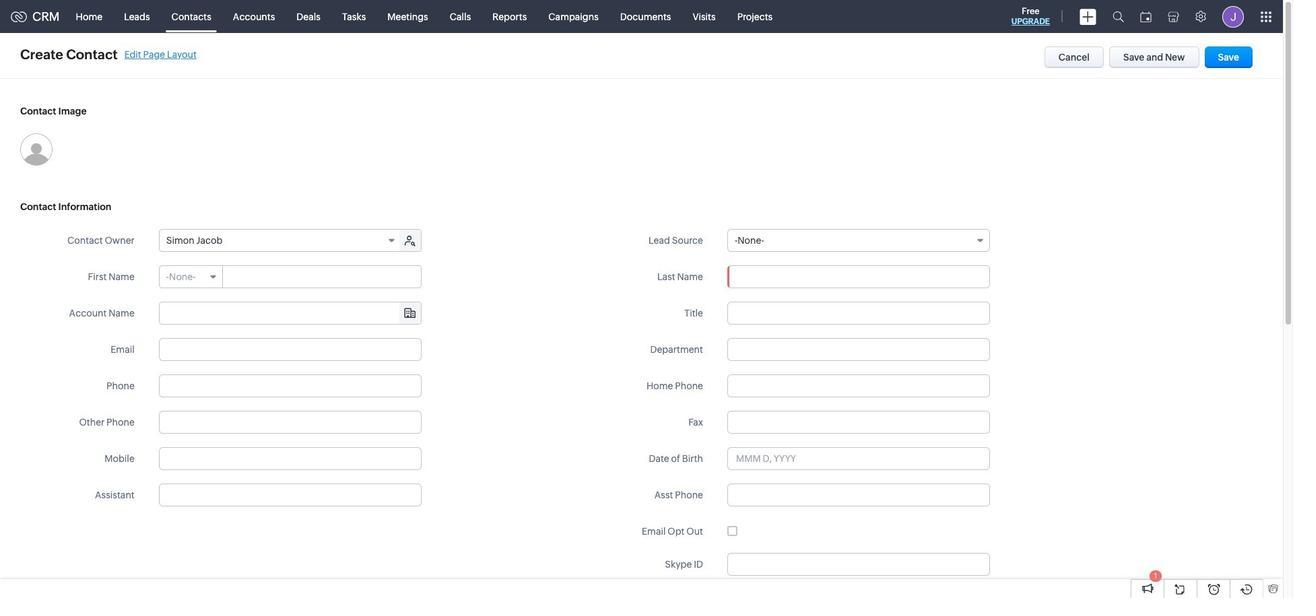 Task type: describe. For each thing, give the bounding box(es) containing it.
search image
[[1113, 11, 1124, 22]]

calendar image
[[1140, 11, 1152, 22]]

create menu image
[[1080, 8, 1097, 25]]



Task type: locate. For each thing, give the bounding box(es) containing it.
profile element
[[1214, 0, 1252, 33]]

search element
[[1105, 0, 1132, 33]]

None field
[[727, 229, 990, 252], [159, 230, 401, 251], [159, 266, 223, 288], [159, 302, 421, 324], [727, 229, 990, 252], [159, 230, 401, 251], [159, 266, 223, 288], [159, 302, 421, 324]]

create menu element
[[1072, 0, 1105, 33]]

None text field
[[727, 302, 990, 325], [727, 338, 990, 361], [159, 375, 422, 397], [727, 375, 990, 397], [159, 411, 422, 434], [159, 484, 422, 507], [727, 302, 990, 325], [727, 338, 990, 361], [159, 375, 422, 397], [727, 375, 990, 397], [159, 411, 422, 434], [159, 484, 422, 507]]

None text field
[[727, 265, 990, 288], [223, 266, 421, 288], [159, 302, 421, 324], [159, 338, 422, 361], [727, 411, 990, 434], [159, 447, 422, 470], [727, 484, 990, 507], [727, 553, 990, 576], [727, 265, 990, 288], [223, 266, 421, 288], [159, 302, 421, 324], [159, 338, 422, 361], [727, 411, 990, 434], [159, 447, 422, 470], [727, 484, 990, 507], [727, 553, 990, 576]]

logo image
[[11, 11, 27, 22]]

MMM D, YYYY text field
[[727, 447, 990, 470]]

profile image
[[1223, 6, 1244, 27]]

image image
[[20, 133, 53, 166]]



Task type: vqa. For each thing, say whether or not it's contained in the screenshot.
rightmost Company Details
no



